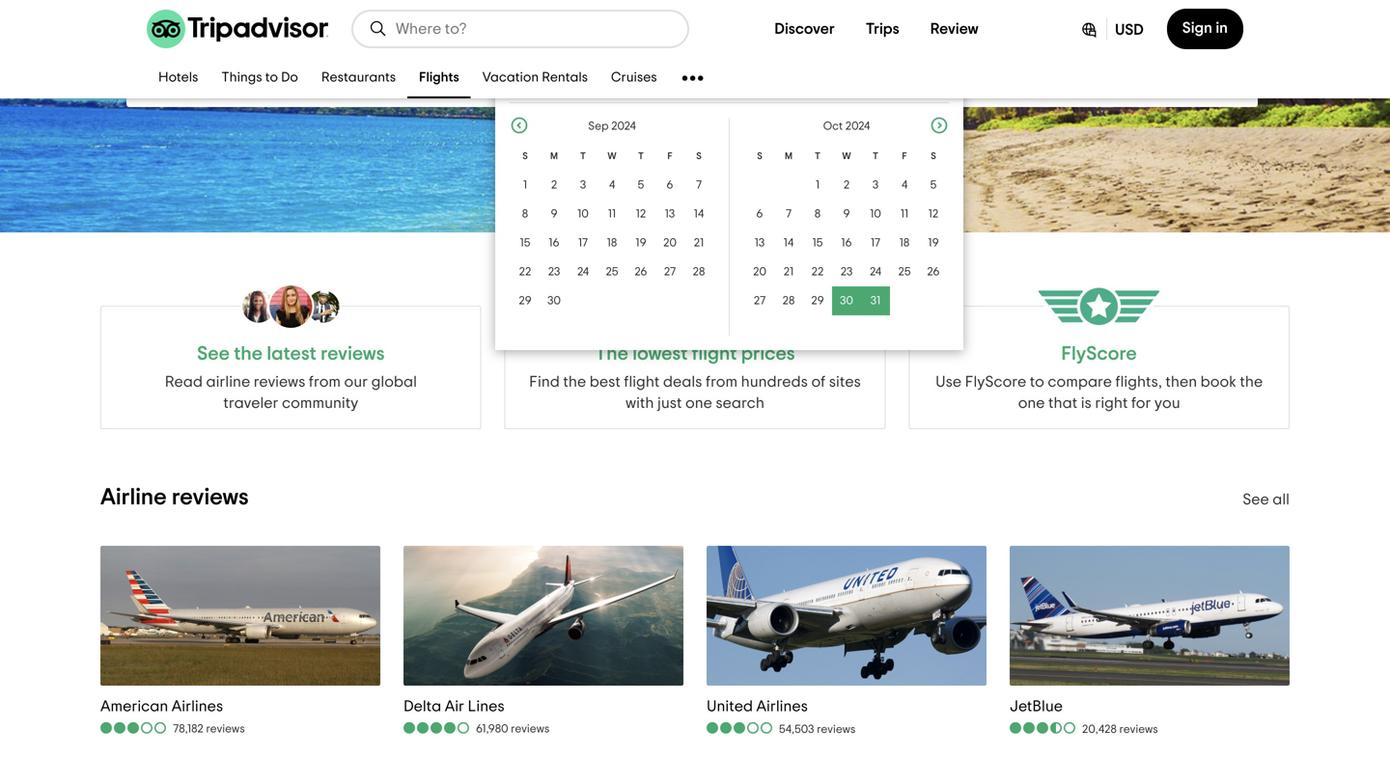 Task type: describe. For each thing, give the bounding box(es) containing it.
prefer nonstop
[[173, 70, 271, 84]]

see for see all
[[1243, 492, 1269, 508]]

vacation rentals
[[482, 71, 588, 84]]

2 s from the left
[[696, 152, 702, 161]]

reviews for 61,980 reviews
[[511, 724, 550, 736]]

3 of 5 bubbles image for united
[[707, 722, 774, 736]]

of
[[811, 375, 826, 390]]

airline reviews link
[[100, 487, 249, 510]]

trips
[[866, 21, 899, 37]]

29 for sep
[[519, 295, 532, 307]]

flights link
[[408, 58, 471, 98]]

flights,
[[1115, 375, 1162, 390]]

2 t from the left
[[638, 152, 644, 161]]

18 for sep 2024
[[607, 237, 617, 249]]

vacation
[[482, 71, 539, 84]]

w for sep
[[608, 152, 616, 161]]

3 of 5 bubbles image for american
[[100, 722, 168, 736]]

3.5 of 5 bubbles image
[[1010, 722, 1077, 736]]

17 for sep 2024
[[578, 237, 588, 249]]

27 for oct 2024
[[754, 295, 766, 307]]

view
[[745, 73, 772, 87]]

22 for oct
[[811, 266, 824, 278]]

26 for oct 2024
[[927, 266, 940, 278]]

cruises link
[[599, 58, 669, 98]]

just
[[657, 396, 682, 411]]

7 for oct 2024
[[786, 209, 792, 220]]

review
[[930, 21, 979, 37]]

restaurants
[[321, 71, 396, 84]]

all
[[1273, 492, 1290, 508]]

20,428 reviews
[[1082, 724, 1158, 736]]

reviews for 78,182 reviews
[[206, 724, 245, 736]]

find
[[529, 375, 560, 390]]

28 for oct 2024
[[783, 295, 795, 307]]

air
[[445, 700, 464, 715]]

things to do
[[221, 71, 298, 84]]

13 for oct 2024
[[755, 237, 765, 249]]

in
[[1216, 20, 1228, 36]]

reviews for 54,503 reviews
[[817, 724, 856, 736]]

7 for sep 2024
[[696, 180, 702, 191]]

american airlines link
[[100, 698, 245, 717]]

airline
[[100, 487, 167, 510]]

w for oct
[[842, 152, 851, 161]]

delta air lines link
[[403, 698, 550, 717]]

1 t from the left
[[580, 152, 586, 161]]

sep
[[588, 121, 609, 132]]

that
[[1048, 396, 1077, 411]]

then
[[1166, 375, 1197, 390]]

14 for oct 2024
[[784, 237, 794, 249]]

28 for sep 2024
[[693, 266, 705, 278]]

use flyscore to compare flights, then book the one that is right for you
[[935, 375, 1263, 411]]

traveler community
[[223, 396, 358, 411]]

2 for oct
[[844, 180, 850, 191]]

sign in link
[[1167, 9, 1243, 49]]

9 for oct
[[843, 209, 850, 220]]

23 for oct
[[840, 266, 853, 278]]

one
[[1018, 396, 1045, 411]]

jetblue
[[1010, 700, 1063, 715]]

lines
[[468, 700, 505, 715]]

9 for sep
[[551, 209, 558, 220]]

26 for sep 2024
[[635, 266, 647, 278]]

30 for sep
[[547, 295, 561, 307]]

united airlines link
[[707, 698, 856, 717]]

for you
[[1131, 396, 1180, 411]]

20,428
[[1082, 724, 1117, 736]]

the inside use flyscore to compare flights, then book the one that is right for you
[[1240, 375, 1263, 390]]

use
[[935, 375, 962, 390]]

flight
[[624, 375, 660, 390]]

american airlines
[[100, 700, 223, 715]]

54,503 reviews link
[[707, 722, 856, 738]]

23 for sep
[[548, 266, 560, 278]]

is
[[1081, 396, 1092, 411]]

latest
[[267, 345, 316, 364]]

airline
[[206, 375, 250, 390]]

discover button
[[759, 10, 850, 48]]

m for sep 2024
[[550, 152, 558, 161]]

to for use flyscore to compare flights, then book the one that is right for you
[[1030, 375, 1044, 390]]

hundreds
[[741, 375, 808, 390]]

review button
[[915, 10, 994, 48]]

one search
[[685, 396, 764, 411]]

flight prices
[[692, 345, 795, 364]]

united airlines
[[707, 700, 808, 715]]

our
[[344, 375, 368, 390]]

2024 for sep 2024
[[611, 121, 636, 132]]

rentals
[[542, 71, 588, 84]]

delta
[[403, 700, 441, 715]]

5 for sep 2024
[[638, 180, 644, 191]]

prefer
[[173, 70, 213, 84]]

10 for oct 2024
[[870, 209, 881, 220]]

4 t from the left
[[873, 152, 878, 161]]

with
[[626, 396, 654, 411]]

airlines for united airlines
[[756, 700, 808, 715]]

21 for sep 2024
[[694, 237, 704, 249]]

compare
[[1048, 375, 1112, 390]]

delta air lines
[[403, 700, 505, 715]]

Search search field
[[396, 20, 672, 38]]

from:
[[161, 1, 199, 16]]

24 for sep 2024
[[577, 266, 589, 278]]

lowest
[[632, 345, 688, 364]]

78,182 reviews link
[[100, 722, 245, 738]]

right
[[1095, 396, 1128, 411]]

30 for oct
[[840, 295, 853, 307]]

to for select dates to view deals
[[730, 73, 742, 87]]

0 vertical spatial flyscore
[[1061, 345, 1137, 364]]

6 for oct 2024
[[756, 209, 763, 220]]

united
[[707, 700, 753, 715]]

61,980 reviews
[[476, 724, 550, 736]]

2 for sep
[[551, 180, 557, 191]]

reviews for airline reviews
[[172, 487, 249, 510]]

61,980
[[476, 724, 508, 736]]

f for sep 2024
[[667, 152, 672, 161]]

things to do link
[[210, 58, 310, 98]]

hotels
[[158, 71, 198, 84]]

3 for oct 2024
[[872, 180, 879, 191]]

do
[[281, 71, 298, 84]]

sep 2024
[[588, 121, 636, 132]]

54,503
[[779, 724, 814, 736]]

usd
[[1115, 22, 1144, 38]]

see all link
[[1243, 492, 1290, 508]]

hotels link
[[147, 58, 210, 98]]

20 for sep 2024
[[663, 237, 677, 249]]

31
[[870, 295, 881, 307]]

flights
[[419, 71, 459, 84]]

see the latest reviews
[[197, 345, 385, 364]]

reviews for 20,428 reviews
[[1119, 724, 1158, 736]]

25 for sep 2024
[[606, 266, 618, 278]]



Task type: vqa. For each thing, say whether or not it's contained in the screenshot.


Task type: locate. For each thing, give the bounding box(es) containing it.
0 vertical spatial 21
[[694, 237, 704, 249]]

2 22 from the left
[[811, 266, 824, 278]]

the for find
[[563, 375, 586, 390]]

see for see the latest reviews
[[197, 345, 230, 364]]

18 for oct 2024
[[899, 237, 910, 249]]

4 for sep 2024
[[609, 180, 615, 191]]

20,428 reviews link
[[1010, 722, 1158, 738]]

19 for oct 2024
[[928, 237, 939, 249]]

0 horizontal spatial w
[[608, 152, 616, 161]]

8 for sep 2024
[[522, 209, 528, 220]]

select
[[649, 73, 688, 87]]

1 m from the left
[[550, 152, 558, 161]]

1 19 from the left
[[636, 237, 646, 249]]

78,182 reviews
[[173, 724, 245, 736]]

1 horizontal spatial 16
[[841, 237, 852, 249]]

2 12 from the left
[[928, 209, 938, 220]]

0 horizontal spatial 27
[[664, 266, 676, 278]]

0 horizontal spatial to
[[265, 71, 278, 84]]

reviews right 20,428
[[1119, 724, 1158, 736]]

reviews right airline
[[172, 487, 249, 510]]

s m t w t f s down sep 2024
[[522, 152, 702, 161]]

14 for sep 2024
[[694, 209, 704, 220]]

1 horizontal spatial airlines
[[756, 700, 808, 715]]

0 horizontal spatial f
[[667, 152, 672, 161]]

2 2 from the left
[[844, 180, 850, 191]]

11 for oct 2024
[[901, 209, 908, 220]]

1 horizontal spatial 30
[[840, 295, 853, 307]]

1 horizontal spatial see
[[1243, 492, 1269, 508]]

read
[[165, 375, 203, 390]]

1 4 from the left
[[609, 180, 615, 191]]

0 horizontal spatial the
[[234, 345, 263, 364]]

1 vertical spatial flyscore
[[965, 375, 1026, 390]]

1 vertical spatial deals
[[663, 375, 702, 390]]

1 horizontal spatial 11
[[901, 209, 908, 220]]

61,980 reviews link
[[403, 722, 550, 738]]

22
[[519, 266, 531, 278], [811, 266, 824, 278]]

2 m from the left
[[785, 152, 792, 161]]

deals for flight
[[663, 375, 702, 390]]

12
[[636, 209, 646, 220], [928, 209, 938, 220]]

0 horizontal spatial 21
[[694, 237, 704, 249]]

1 horizontal spatial 29
[[811, 295, 824, 307]]

27
[[664, 266, 676, 278], [754, 295, 766, 307]]

4 for oct 2024
[[901, 180, 908, 191]]

1 vertical spatial 14
[[784, 237, 794, 249]]

1 vertical spatial 27
[[754, 295, 766, 307]]

2 16 from the left
[[841, 237, 852, 249]]

deals right view
[[775, 73, 809, 87]]

m for oct 2024
[[785, 152, 792, 161]]

1 horizontal spatial 3 of 5 bubbles image
[[707, 722, 774, 736]]

20 for oct 2024
[[753, 266, 766, 278]]

18
[[607, 237, 617, 249], [899, 237, 910, 249]]

s m t w t f s
[[522, 152, 702, 161], [757, 152, 936, 161]]

2 3 of 5 bubbles image from the left
[[707, 722, 774, 736]]

28 up the lowest flight prices
[[693, 266, 705, 278]]

30 up "find"
[[547, 295, 561, 307]]

6
[[666, 180, 673, 191], [756, 209, 763, 220]]

reviews inside read airline reviews from our global traveler community
[[254, 375, 305, 390]]

1 2 from the left
[[551, 180, 557, 191]]

30 left 31
[[840, 295, 853, 307]]

1 29 from the left
[[519, 295, 532, 307]]

1 10 from the left
[[578, 209, 589, 220]]

1 horizontal spatial 28
[[783, 295, 795, 307]]

0 horizontal spatial 2
[[551, 180, 557, 191]]

1 horizontal spatial f
[[902, 152, 907, 161]]

2 26 from the left
[[927, 266, 940, 278]]

1 for oct
[[816, 180, 820, 191]]

1 18 from the left
[[607, 237, 617, 249]]

1 horizontal spatial 17
[[871, 237, 880, 249]]

usd button
[[1064, 9, 1159, 49]]

1 12 from the left
[[636, 209, 646, 220]]

1 3 of 5 bubbles image from the left
[[100, 722, 168, 736]]

2 5 from the left
[[930, 180, 937, 191]]

s m t w t f s for sep
[[522, 152, 702, 161]]

the up airline at the top left of page
[[234, 345, 263, 364]]

the for see
[[234, 345, 263, 364]]

to left view
[[730, 73, 742, 87]]

1 horizontal spatial w
[[842, 152, 851, 161]]

1 horizontal spatial 2024
[[845, 121, 870, 132]]

2 s m t w t f s from the left
[[757, 152, 936, 161]]

from inside read airline reviews from our global traveler community
[[309, 375, 341, 390]]

0 horizontal spatial 24
[[577, 266, 589, 278]]

1 horizontal spatial 26
[[927, 266, 940, 278]]

2 25 from the left
[[898, 266, 911, 278]]

27 up flight prices
[[754, 295, 766, 307]]

19 for sep 2024
[[636, 237, 646, 249]]

3 of 5 bubbles image inside 54,503 reviews link
[[707, 722, 774, 736]]

0 vertical spatial deals
[[775, 73, 809, 87]]

nonstop
[[216, 70, 271, 84]]

11
[[608, 209, 616, 220], [901, 209, 908, 220]]

15
[[520, 237, 530, 249], [812, 237, 823, 249]]

to inside use flyscore to compare flights, then book the one that is right for you
[[1030, 375, 1044, 390]]

1 17 from the left
[[578, 237, 588, 249]]

16 for sep
[[549, 237, 560, 249]]

1 9 from the left
[[551, 209, 558, 220]]

see all
[[1243, 492, 1290, 508]]

1 11 from the left
[[608, 209, 616, 220]]

24 for oct 2024
[[870, 266, 881, 278]]

w
[[608, 152, 616, 161], [842, 152, 851, 161]]

0 horizontal spatial 3
[[580, 180, 586, 191]]

flyscore up one
[[965, 375, 1026, 390]]

0 horizontal spatial 11
[[608, 209, 616, 220]]

0 horizontal spatial 30
[[547, 295, 561, 307]]

13 for sep 2024
[[665, 209, 675, 220]]

3 of 5 bubbles image down american
[[100, 722, 168, 736]]

find the best flight deals from hundreds of sites with just one search
[[529, 375, 861, 411]]

21 for oct 2024
[[784, 266, 794, 278]]

0 vertical spatial 6
[[666, 180, 673, 191]]

16 for oct
[[841, 237, 852, 249]]

21
[[694, 237, 704, 249], [784, 266, 794, 278]]

1 horizontal spatial 22
[[811, 266, 824, 278]]

3 s from the left
[[757, 152, 762, 161]]

54,503 reviews
[[779, 724, 856, 736]]

airlines for american airlines
[[172, 700, 223, 715]]

the inside find the best flight deals from hundreds of sites with just one search
[[563, 375, 586, 390]]

0 vertical spatial 7
[[696, 180, 702, 191]]

0 horizontal spatial 13
[[665, 209, 675, 220]]

29
[[519, 295, 532, 307], [811, 295, 824, 307]]

1 horizontal spatial 7
[[786, 209, 792, 220]]

2 1 from the left
[[816, 180, 820, 191]]

dates
[[691, 73, 727, 87]]

1 horizontal spatial 24
[[870, 266, 881, 278]]

1 horizontal spatial 12
[[928, 209, 938, 220]]

1 w from the left
[[608, 152, 616, 161]]

s m t w t f s down oct 2024
[[757, 152, 936, 161]]

1 26 from the left
[[635, 266, 647, 278]]

1 horizontal spatial s m t w t f s
[[757, 152, 936, 161]]

0 vertical spatial 13
[[665, 209, 675, 220]]

1 vertical spatial 6
[[756, 209, 763, 220]]

deals up just
[[663, 375, 702, 390]]

reviews right 78,182
[[206, 724, 245, 736]]

airlines
[[172, 700, 223, 715], [756, 700, 808, 715]]

discover
[[775, 21, 835, 37]]

1 2024 from the left
[[611, 121, 636, 132]]

0 horizontal spatial 28
[[693, 266, 705, 278]]

0 vertical spatial 28
[[693, 266, 705, 278]]

4
[[609, 180, 615, 191], [901, 180, 908, 191]]

to inside "link"
[[265, 71, 278, 84]]

27 for sep 2024
[[664, 266, 676, 278]]

1 24 from the left
[[577, 266, 589, 278]]

0 horizontal spatial see
[[197, 345, 230, 364]]

0 horizontal spatial 19
[[636, 237, 646, 249]]

airlines up 54,503 reviews link
[[756, 700, 808, 715]]

1
[[523, 180, 527, 191], [816, 180, 820, 191]]

select dates to view deals
[[649, 73, 809, 87]]

airlines inside united airlines link
[[756, 700, 808, 715]]

20
[[663, 237, 677, 249], [753, 266, 766, 278]]

s m t w t f s for oct
[[757, 152, 936, 161]]

0 horizontal spatial m
[[550, 152, 558, 161]]

6 for sep 2024
[[666, 180, 673, 191]]

airlines inside 'american airlines' link
[[172, 700, 223, 715]]

4 s from the left
[[931, 152, 936, 161]]

10 up 31
[[870, 209, 881, 220]]

3
[[580, 180, 586, 191], [872, 180, 879, 191]]

3 t from the left
[[815, 152, 820, 161]]

1 horizontal spatial to
[[730, 73, 742, 87]]

From where? text field
[[199, 0, 339, 22]]

2 from from the left
[[706, 375, 738, 390]]

reviews
[[321, 345, 385, 364], [254, 375, 305, 390], [172, 487, 249, 510], [206, 724, 245, 736], [511, 724, 550, 736], [1119, 724, 1158, 736], [817, 724, 856, 736]]

2 29 from the left
[[811, 295, 824, 307]]

2 17 from the left
[[871, 237, 880, 249]]

25 for oct 2024
[[898, 266, 911, 278]]

to
[[265, 71, 278, 84], [730, 73, 742, 87], [1030, 375, 1044, 390]]

the
[[234, 345, 263, 364], [563, 375, 586, 390], [1240, 375, 1263, 390]]

2 f from the left
[[902, 152, 907, 161]]

1 horizontal spatial 9
[[843, 209, 850, 220]]

1 horizontal spatial 10
[[870, 209, 881, 220]]

2 4 from the left
[[901, 180, 908, 191]]

0 horizontal spatial 10
[[578, 209, 589, 220]]

1 horizontal spatial 23
[[840, 266, 853, 278]]

reviews right 54,503
[[817, 724, 856, 736]]

1 airlines from the left
[[172, 700, 223, 715]]

0 vertical spatial 14
[[694, 209, 704, 220]]

0 horizontal spatial 9
[[551, 209, 558, 220]]

11 for sep 2024
[[608, 209, 616, 220]]

0 horizontal spatial 15
[[520, 237, 530, 249]]

22 for sep
[[519, 266, 531, 278]]

1 from from the left
[[309, 375, 341, 390]]

0 horizontal spatial airlines
[[172, 700, 223, 715]]

0 horizontal spatial 18
[[607, 237, 617, 249]]

m
[[550, 152, 558, 161], [785, 152, 792, 161]]

10 down "sep"
[[578, 209, 589, 220]]

1 16 from the left
[[549, 237, 560, 249]]

28
[[693, 266, 705, 278], [783, 295, 795, 307]]

2 8 from the left
[[815, 209, 821, 220]]

the right "find"
[[563, 375, 586, 390]]

17 for oct 2024
[[871, 237, 880, 249]]

9
[[551, 209, 558, 220], [843, 209, 850, 220]]

s
[[522, 152, 528, 161], [696, 152, 702, 161], [757, 152, 762, 161], [931, 152, 936, 161]]

1 horizontal spatial flyscore
[[1061, 345, 1137, 364]]

2024 right oct
[[845, 121, 870, 132]]

1 vertical spatial see
[[1243, 492, 1269, 508]]

2 2024 from the left
[[845, 121, 870, 132]]

19
[[636, 237, 646, 249], [928, 237, 939, 249]]

0 horizontal spatial 29
[[519, 295, 532, 307]]

3 of 5 bubbles image
[[100, 722, 168, 736], [707, 722, 774, 736]]

deals for view
[[775, 73, 809, 87]]

flyscore inside use flyscore to compare flights, then book the one that is right for you
[[965, 375, 1026, 390]]

29 left 31
[[811, 295, 824, 307]]

1 horizontal spatial 18
[[899, 237, 910, 249]]

0 horizontal spatial s m t w t f s
[[522, 152, 702, 161]]

1 horizontal spatial 21
[[784, 266, 794, 278]]

1 23 from the left
[[548, 266, 560, 278]]

2 3 from the left
[[872, 180, 879, 191]]

1 30 from the left
[[547, 295, 561, 307]]

flyscore up compare
[[1061, 345, 1137, 364]]

2 19 from the left
[[928, 237, 939, 249]]

1 25 from the left
[[606, 266, 618, 278]]

0 horizontal spatial 16
[[549, 237, 560, 249]]

0 horizontal spatial 1
[[523, 180, 527, 191]]

1 f from the left
[[667, 152, 672, 161]]

14
[[694, 209, 704, 220], [784, 237, 794, 249]]

1 horizontal spatial 19
[[928, 237, 939, 249]]

1 vertical spatial 28
[[783, 295, 795, 307]]

trips button
[[850, 10, 915, 48]]

1 horizontal spatial 8
[[815, 209, 821, 220]]

f for oct 2024
[[902, 152, 907, 161]]

0 horizontal spatial 2024
[[611, 121, 636, 132]]

To where? text field
[[390, 0, 572, 21]]

1 vertical spatial 7
[[786, 209, 792, 220]]

0 horizontal spatial from
[[309, 375, 341, 390]]

30
[[547, 295, 561, 307], [840, 295, 853, 307]]

0 horizontal spatial 20
[[663, 237, 677, 249]]

2 horizontal spatial to
[[1030, 375, 1044, 390]]

american
[[100, 700, 168, 715]]

1 horizontal spatial from
[[706, 375, 738, 390]]

the lowest flight prices
[[595, 345, 795, 364]]

4 of 5 bubbles image
[[403, 722, 471, 736]]

search image
[[369, 19, 388, 39]]

to up one
[[1030, 375, 1044, 390]]

0 horizontal spatial 7
[[696, 180, 702, 191]]

sign
[[1182, 20, 1212, 36]]

2 10 from the left
[[870, 209, 881, 220]]

see left all
[[1243, 492, 1269, 508]]

cruises
[[611, 71, 657, 84]]

3 of 5 bubbles image down united
[[707, 722, 774, 736]]

0 vertical spatial 20
[[663, 237, 677, 249]]

2024
[[611, 121, 636, 132], [845, 121, 870, 132]]

7
[[696, 180, 702, 191], [786, 209, 792, 220]]

2 airlines from the left
[[756, 700, 808, 715]]

1 s m t w t f s from the left
[[522, 152, 702, 161]]

29 up "find"
[[519, 295, 532, 307]]

1 horizontal spatial 4
[[901, 180, 908, 191]]

78,182
[[173, 724, 203, 736]]

1 s from the left
[[522, 152, 528, 161]]

jetblue link
[[1010, 698, 1158, 717]]

0 horizontal spatial 6
[[666, 180, 673, 191]]

airline reviews
[[100, 487, 249, 510]]

global
[[371, 375, 417, 390]]

1 horizontal spatial m
[[785, 152, 792, 161]]

tripadvisor image
[[147, 10, 328, 48]]

29 for oct
[[811, 295, 824, 307]]

restaurants link
[[310, 58, 408, 98]]

2024 right "sep"
[[611, 121, 636, 132]]

27 up lowest
[[664, 266, 676, 278]]

3 of 5 bubbles image inside 78,182 reviews link
[[100, 722, 168, 736]]

from inside find the best flight deals from hundreds of sites with just one search
[[706, 375, 738, 390]]

1 horizontal spatial 6
[[756, 209, 763, 220]]

0 horizontal spatial 25
[[606, 266, 618, 278]]

oct 2024
[[823, 121, 870, 132]]

1 for sep
[[523, 180, 527, 191]]

2024 for oct 2024
[[845, 121, 870, 132]]

1 5 from the left
[[638, 180, 644, 191]]

2 11 from the left
[[901, 209, 908, 220]]

flyscore
[[1061, 345, 1137, 364], [965, 375, 1026, 390]]

2 18 from the left
[[899, 237, 910, 249]]

12 for sep 2024
[[636, 209, 646, 220]]

1 horizontal spatial 25
[[898, 266, 911, 278]]

1 horizontal spatial 15
[[812, 237, 823, 249]]

15 for oct 2024
[[812, 237, 823, 249]]

reviews right 61,980
[[511, 724, 550, 736]]

reviews up our
[[321, 345, 385, 364]]

1 22 from the left
[[519, 266, 531, 278]]

2 w from the left
[[842, 152, 851, 161]]

28 up flight prices
[[783, 295, 795, 307]]

book
[[1201, 375, 1236, 390]]

things
[[221, 71, 262, 84]]

the right book
[[1240, 375, 1263, 390]]

read airline reviews from our global traveler community
[[165, 375, 417, 411]]

1 15 from the left
[[520, 237, 530, 249]]

1 3 from the left
[[580, 180, 586, 191]]

0 horizontal spatial 4
[[609, 180, 615, 191]]

2 30 from the left
[[840, 295, 853, 307]]

10 for sep 2024
[[578, 209, 589, 220]]

2 24 from the left
[[870, 266, 881, 278]]

see up airline at the top left of page
[[197, 345, 230, 364]]

reviews up traveler community
[[254, 375, 305, 390]]

1 horizontal spatial 20
[[753, 266, 766, 278]]

vacation rentals link
[[471, 58, 599, 98]]

2 23 from the left
[[840, 266, 853, 278]]

0 horizontal spatial 12
[[636, 209, 646, 220]]

13
[[665, 209, 675, 220], [755, 237, 765, 249]]

0 horizontal spatial 23
[[548, 266, 560, 278]]

2 horizontal spatial the
[[1240, 375, 1263, 390]]

to left do
[[265, 71, 278, 84]]

8 for oct 2024
[[815, 209, 821, 220]]

0 horizontal spatial 26
[[635, 266, 647, 278]]

w down oct 2024
[[842, 152, 851, 161]]

0 horizontal spatial 5
[[638, 180, 644, 191]]

airlines up 78,182
[[172, 700, 223, 715]]

1 horizontal spatial the
[[563, 375, 586, 390]]

0 horizontal spatial 22
[[519, 266, 531, 278]]

t
[[580, 152, 586, 161], [638, 152, 644, 161], [815, 152, 820, 161], [873, 152, 878, 161]]

best
[[590, 375, 621, 390]]

1 8 from the left
[[522, 209, 528, 220]]

oct
[[823, 121, 843, 132]]

1 1 from the left
[[523, 180, 527, 191]]

5
[[638, 180, 644, 191], [930, 180, 937, 191]]

1 horizontal spatial 13
[[755, 237, 765, 249]]

2 9 from the left
[[843, 209, 850, 220]]

1 horizontal spatial deals
[[775, 73, 809, 87]]

1 horizontal spatial 27
[[754, 295, 766, 307]]

24
[[577, 266, 589, 278], [870, 266, 881, 278]]

3 for sep 2024
[[580, 180, 586, 191]]

15 for sep 2024
[[520, 237, 530, 249]]

w down sep 2024
[[608, 152, 616, 161]]

0 horizontal spatial deals
[[663, 375, 702, 390]]

1 horizontal spatial 2
[[844, 180, 850, 191]]

1 horizontal spatial 3
[[872, 180, 879, 191]]

5 for oct 2024
[[930, 180, 937, 191]]

2 15 from the left
[[812, 237, 823, 249]]

1 vertical spatial 13
[[755, 237, 765, 249]]

from up 'one search'
[[706, 375, 738, 390]]

12 for oct 2024
[[928, 209, 938, 220]]

deals
[[775, 73, 809, 87], [663, 375, 702, 390]]

from left our
[[309, 375, 341, 390]]

0 horizontal spatial 17
[[578, 237, 588, 249]]

0 horizontal spatial 3 of 5 bubbles image
[[100, 722, 168, 736]]

None search field
[[353, 12, 687, 46]]

deals inside find the best flight deals from hundreds of sites with just one search
[[663, 375, 702, 390]]



